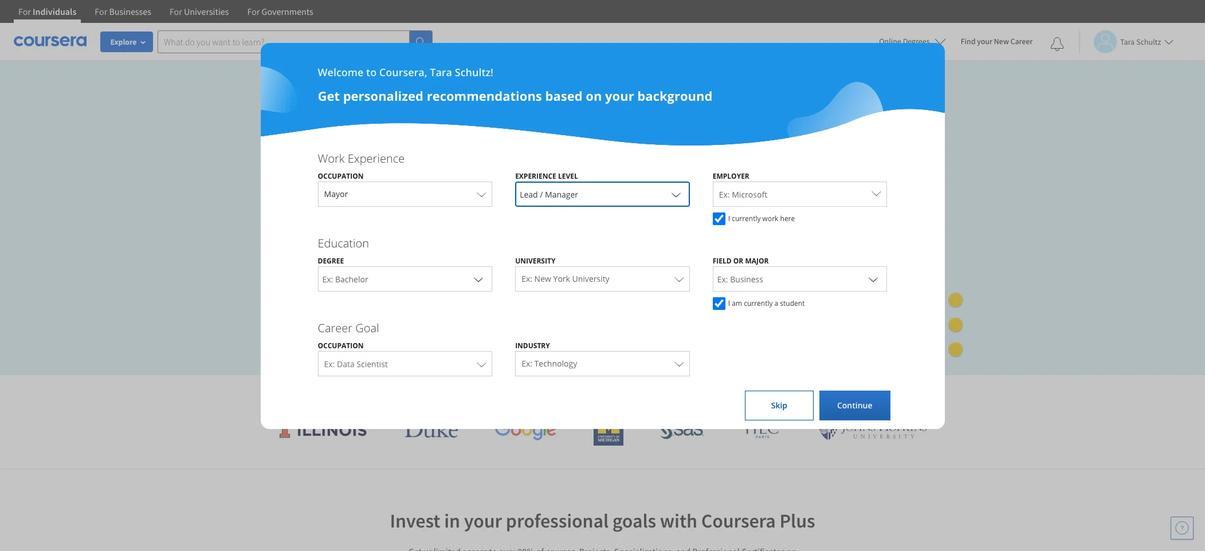 Task type: vqa. For each thing, say whether or not it's contained in the screenshot.
the bottom Experience
yes



Task type: locate. For each thing, give the bounding box(es) containing it.
unlimited access to 7,000+ world-class courses, hands-on projects, and job-ready certificate programs—all included in your subscription
[[270, 161, 621, 218]]

on
[[586, 87, 602, 104], [592, 161, 607, 178]]

find
[[961, 36, 976, 46]]

ex: down industry at the left bottom of the page
[[522, 358, 533, 369]]

on up included
[[592, 161, 607, 178]]

in right included
[[610, 181, 621, 198]]

free
[[335, 283, 352, 295]]

0 vertical spatial occupation
[[318, 171, 364, 181]]

on right the based at top
[[586, 87, 602, 104]]

0 vertical spatial currently
[[732, 214, 761, 224]]

your inside unlimited access to 7,000+ world-class courses, hands-on projects, and job-ready certificate programs—all included in your subscription
[[270, 201, 297, 218]]

experience left level
[[516, 171, 557, 181]]

in right the invest
[[445, 509, 460, 533]]

2 for from the left
[[95, 6, 107, 17]]

in
[[610, 181, 621, 198], [445, 509, 460, 533]]

to up ready
[[373, 161, 385, 178]]

start 7-day free trial
[[289, 283, 372, 295]]

1 vertical spatial university
[[573, 274, 610, 284]]

goal
[[356, 321, 379, 336]]

with
[[712, 384, 740, 403], [660, 509, 698, 533]]

3 for from the left
[[170, 6, 182, 17]]

get personalized recommendations based on your background
[[318, 87, 713, 104]]

0 horizontal spatial and
[[324, 181, 347, 198]]

0 vertical spatial in
[[610, 181, 621, 198]]

occupation
[[318, 171, 364, 181], [318, 341, 364, 351]]

and down industry 'field'
[[611, 384, 635, 403]]

currently left the a at the bottom right
[[744, 299, 773, 309]]

2 horizontal spatial chevron down image
[[867, 272, 881, 286]]

1 occupation from the top
[[318, 171, 364, 181]]

1 horizontal spatial new
[[995, 36, 1010, 46]]

1 i from the top
[[729, 214, 731, 224]]

7,000+
[[388, 161, 427, 178]]

1 vertical spatial currently
[[744, 299, 773, 309]]

chevron down image
[[670, 188, 683, 201], [472, 272, 486, 286], [867, 272, 881, 286]]

for individuals
[[18, 6, 76, 17]]

currently left work
[[732, 214, 761, 224]]

4 for from the left
[[247, 6, 260, 17]]

0 vertical spatial on
[[586, 87, 602, 104]]

university up the york
[[516, 256, 556, 266]]

i right i currently work here checkbox
[[729, 214, 731, 224]]

field or major
[[713, 256, 769, 266]]

0 horizontal spatial new
[[535, 274, 552, 284]]

0 vertical spatial to
[[366, 65, 377, 79]]

university of michigan image
[[594, 415, 624, 446]]

university of illinois at urbana-champaign image
[[278, 421, 368, 440]]

occupation inside work experience 'element'
[[318, 171, 364, 181]]

certificate
[[409, 181, 467, 198]]

0 vertical spatial and
[[324, 181, 347, 198]]

ex: left data
[[324, 359, 335, 370]]

None search field
[[158, 30, 433, 53]]

occupation for career
[[318, 341, 364, 351]]

ex: technology
[[522, 358, 578, 369]]

I am currently a student checkbox
[[713, 298, 726, 310]]

experience
[[348, 151, 405, 166], [516, 171, 557, 181]]

for governments
[[247, 6, 313, 17]]

1 vertical spatial coursera
[[702, 509, 776, 533]]

/month,
[[284, 257, 317, 268]]

chevron down image for experience level
[[670, 188, 683, 201]]

invest in your professional goals with coursera plus
[[390, 509, 816, 533]]

1 vertical spatial i
[[729, 299, 731, 309]]

with right the companies
[[712, 384, 740, 403]]

occupation inside "career goal" element
[[318, 341, 364, 351]]

ex: inside "education" element
[[522, 274, 533, 284]]

onboardingmodal dialog
[[0, 0, 1206, 552]]

1 horizontal spatial and
[[611, 384, 635, 403]]

for left universities at the left top of the page
[[170, 6, 182, 17]]

Industry field
[[516, 352, 690, 377]]

hec paris image
[[741, 419, 782, 442]]

a
[[775, 299, 779, 309]]

chevron down image for degree
[[472, 272, 486, 286]]

0 vertical spatial university
[[516, 256, 556, 266]]

currently inside work experience 'element'
[[732, 214, 761, 224]]

1 vertical spatial career
[[318, 321, 353, 336]]

career left the show notifications image
[[1011, 36, 1033, 46]]

ex: for ex: data scientist
[[324, 359, 335, 370]]

and up subscription
[[324, 181, 347, 198]]

ready
[[372, 181, 406, 198]]

courses,
[[499, 161, 548, 178]]

plus
[[806, 384, 832, 403], [780, 509, 816, 533]]

leading
[[484, 384, 530, 403]]

welcome to coursera, tara schultz!
[[318, 65, 494, 79]]

with right goals
[[660, 509, 698, 533]]

work
[[763, 214, 779, 224]]

i left am
[[729, 299, 731, 309]]

1 vertical spatial new
[[535, 274, 552, 284]]

2 occupation from the top
[[318, 341, 364, 351]]

occupation up mayor
[[318, 171, 364, 181]]

access
[[331, 161, 369, 178]]

i for work experience
[[729, 214, 731, 224]]

ex: left the york
[[522, 274, 533, 284]]

0 vertical spatial with
[[712, 384, 740, 403]]

chevron down image inside work experience 'element'
[[670, 188, 683, 201]]

for left individuals
[[18, 6, 31, 17]]

chevron down image for field or major
[[867, 272, 881, 286]]

i inside 'element'
[[729, 214, 731, 224]]

for left governments
[[247, 6, 260, 17]]

coursera plus image
[[270, 108, 445, 125]]

professional
[[506, 509, 609, 533]]

currently
[[732, 214, 761, 224], [744, 299, 773, 309]]

i
[[729, 214, 731, 224], [729, 299, 731, 309]]

technology
[[535, 358, 578, 369]]

new right find
[[995, 36, 1010, 46]]

get
[[318, 87, 340, 104]]

data
[[337, 359, 355, 370]]

your
[[978, 36, 993, 46], [606, 87, 635, 104], [270, 201, 297, 218], [464, 509, 502, 533]]

background
[[638, 87, 713, 104]]

0 horizontal spatial with
[[660, 509, 698, 533]]

ex: data scientist
[[324, 359, 388, 370]]

1 vertical spatial on
[[592, 161, 607, 178]]

new
[[995, 36, 1010, 46], [535, 274, 552, 284]]

0 vertical spatial i
[[729, 214, 731, 224]]

for left businesses
[[95, 6, 107, 17]]

education
[[318, 236, 369, 251]]

universities
[[184, 6, 229, 17]]

major
[[746, 256, 769, 266]]

0 horizontal spatial chevron down image
[[472, 272, 486, 286]]

work experience element
[[307, 151, 899, 231]]

for businesses
[[95, 6, 151, 17]]

google image
[[495, 420, 557, 441]]

ex: down employer
[[720, 189, 730, 200]]

0 horizontal spatial career
[[318, 321, 353, 336]]

coursera
[[744, 384, 802, 403], [702, 509, 776, 533]]

0 vertical spatial new
[[995, 36, 1010, 46]]

university right the york
[[573, 274, 610, 284]]

1 vertical spatial occupation
[[318, 341, 364, 351]]

0 vertical spatial career
[[1011, 36, 1033, 46]]

experience up ready
[[348, 151, 405, 166]]

skip
[[772, 400, 788, 411]]

university
[[516, 256, 556, 266], [573, 274, 610, 284]]

2 i from the top
[[729, 299, 731, 309]]

day
[[318, 283, 333, 295]]

career
[[1011, 36, 1033, 46], [318, 321, 353, 336]]

ex:
[[720, 189, 730, 200], [522, 274, 533, 284], [522, 358, 533, 369], [324, 359, 335, 370]]

governments
[[262, 6, 313, 17]]

1 for from the left
[[18, 6, 31, 17]]

leading universities and companies with coursera plus
[[480, 384, 832, 403]]

i for education
[[729, 299, 731, 309]]

anytime
[[346, 257, 380, 268]]

to up personalized
[[366, 65, 377, 79]]

subscription
[[301, 201, 373, 218]]

to
[[366, 65, 377, 79], [373, 161, 385, 178]]

0 horizontal spatial experience
[[348, 151, 405, 166]]

world-
[[430, 161, 468, 178]]

1 horizontal spatial with
[[712, 384, 740, 403]]

help center image
[[1176, 522, 1190, 536]]

show notifications image
[[1051, 37, 1065, 51]]

1 vertical spatial to
[[373, 161, 385, 178]]

1 horizontal spatial university
[[573, 274, 610, 284]]

for
[[18, 6, 31, 17], [95, 6, 107, 17], [170, 6, 182, 17], [247, 6, 260, 17]]

career left goal
[[318, 321, 353, 336]]

1 horizontal spatial in
[[610, 181, 621, 198]]

on inside dialog
[[586, 87, 602, 104]]

class
[[468, 161, 496, 178]]

unlimited
[[270, 161, 328, 178]]

goals
[[613, 509, 657, 533]]

1 horizontal spatial chevron down image
[[670, 188, 683, 201]]

degree
[[318, 256, 344, 266]]

ex: microsoft
[[720, 189, 768, 200]]

0 vertical spatial experience
[[348, 151, 405, 166]]

occupation up data
[[318, 341, 364, 351]]

1 vertical spatial experience
[[516, 171, 557, 181]]

1 vertical spatial in
[[445, 509, 460, 533]]

scientist
[[357, 359, 388, 370]]

based
[[546, 87, 583, 104]]

ex: inside work experience 'element'
[[720, 189, 730, 200]]

new left the york
[[535, 274, 552, 284]]

companies
[[639, 384, 709, 403]]

level
[[559, 171, 578, 181]]

and
[[324, 181, 347, 198], [611, 384, 635, 403]]

projects,
[[270, 181, 321, 198]]

in inside unlimited access to 7,000+ world-class courses, hands-on projects, and job-ready certificate programs—all included in your subscription
[[610, 181, 621, 198]]

field
[[713, 256, 732, 266]]

for for individuals
[[18, 6, 31, 17]]

job-
[[350, 181, 372, 198]]



Task type: describe. For each thing, give the bounding box(es) containing it.
start 7-day free trial button
[[270, 275, 390, 303]]

mayor
[[324, 189, 348, 200]]

employer
[[713, 171, 750, 181]]

universities
[[534, 384, 607, 403]]

invest
[[390, 509, 441, 533]]

businesses
[[109, 6, 151, 17]]

student
[[781, 299, 805, 309]]

1 vertical spatial and
[[611, 384, 635, 403]]

Occupation field
[[319, 182, 492, 207]]

your inside onboardingmodal dialog
[[606, 87, 635, 104]]

welcome
[[318, 65, 364, 79]]

coursera image
[[14, 32, 87, 51]]

i am currently a student
[[729, 299, 805, 309]]

University field
[[516, 267, 690, 292]]

cancel
[[319, 257, 344, 268]]

on inside unlimited access to 7,000+ world-class courses, hands-on projects, and job-ready certificate programs—all included in your subscription
[[592, 161, 607, 178]]

duke university image
[[405, 420, 458, 438]]

career goal element
[[307, 321, 899, 382]]

coursera,
[[380, 65, 428, 79]]

johns hopkins university image
[[819, 420, 928, 441]]

am
[[732, 299, 743, 309]]

to inside onboardingmodal dialog
[[366, 65, 377, 79]]

I currently work here checkbox
[[713, 213, 726, 225]]

york
[[554, 274, 571, 284]]

recommendations
[[427, 87, 542, 104]]

career inside onboardingmodal dialog
[[318, 321, 353, 336]]

to inside unlimited access to 7,000+ world-class courses, hands-on projects, and job-ready certificate programs—all included in your subscription
[[373, 161, 385, 178]]

work
[[318, 151, 345, 166]]

skip button
[[745, 391, 814, 421]]

1 horizontal spatial career
[[1011, 36, 1033, 46]]

1 horizontal spatial experience
[[516, 171, 557, 181]]

continue
[[838, 400, 873, 411]]

banner navigation
[[9, 0, 323, 32]]

sas image
[[661, 421, 704, 440]]

ex: new york university
[[522, 274, 610, 284]]

here
[[781, 214, 796, 224]]

trial
[[354, 283, 372, 295]]

and inside unlimited access to 7,000+ world-class courses, hands-on projects, and job-ready certificate programs—all included in your subscription
[[324, 181, 347, 198]]

personalized
[[343, 87, 424, 104]]

experience level
[[516, 171, 578, 181]]

hands-
[[551, 161, 592, 178]]

ex: for ex: new york university
[[522, 274, 533, 284]]

1 vertical spatial with
[[660, 509, 698, 533]]

schultz!
[[455, 65, 494, 79]]

7-
[[310, 283, 318, 295]]

or
[[734, 256, 744, 266]]

new inside "education" element
[[535, 274, 552, 284]]

work experience
[[318, 151, 405, 166]]

for universities
[[170, 6, 229, 17]]

ex: for ex: microsoft
[[720, 189, 730, 200]]

for for universities
[[170, 6, 182, 17]]

0 vertical spatial plus
[[806, 384, 832, 403]]

for for governments
[[247, 6, 260, 17]]

included
[[557, 181, 607, 198]]

0 vertical spatial coursera
[[744, 384, 802, 403]]

0 horizontal spatial university
[[516, 256, 556, 266]]

start
[[289, 283, 309, 295]]

find your new career
[[961, 36, 1033, 46]]

microsoft
[[732, 189, 768, 200]]

for for businesses
[[95, 6, 107, 17]]

programs—all
[[470, 181, 554, 198]]

career goal
[[318, 321, 379, 336]]

tara
[[430, 65, 452, 79]]

0 horizontal spatial in
[[445, 509, 460, 533]]

1 vertical spatial plus
[[780, 509, 816, 533]]

continue button
[[820, 391, 891, 421]]

education element
[[307, 236, 899, 316]]

ex: for ex: technology
[[522, 358, 533, 369]]

currently inside "education" element
[[744, 299, 773, 309]]

occupation for work
[[318, 171, 364, 181]]

individuals
[[33, 6, 76, 17]]

industry
[[516, 341, 550, 351]]

find your new career link
[[956, 34, 1039, 49]]

i currently work here
[[729, 214, 796, 224]]

/month, cancel anytime
[[284, 257, 380, 268]]



